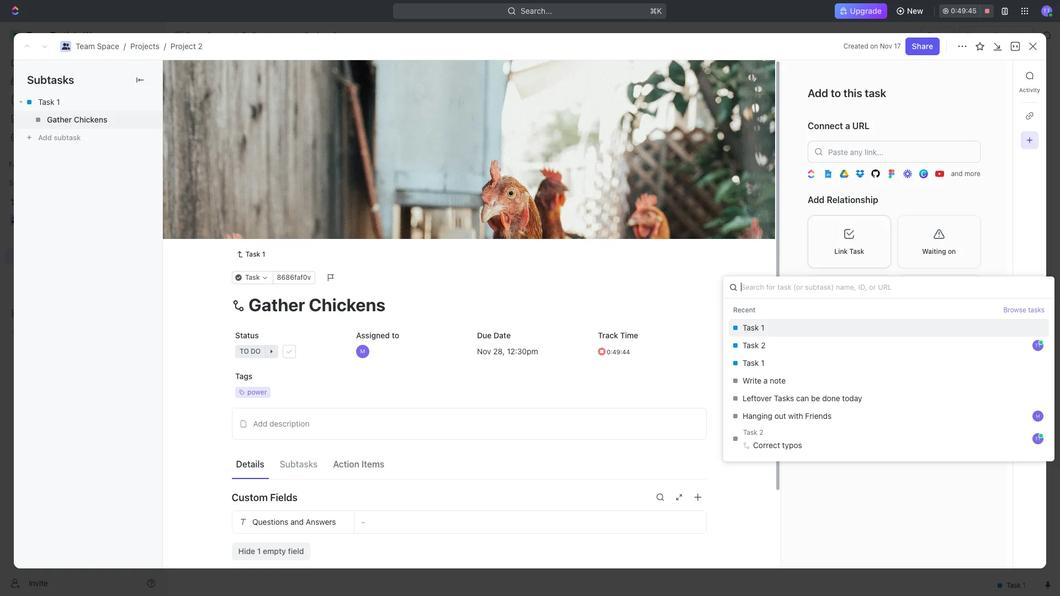 Task type: locate. For each thing, give the bounding box(es) containing it.
tags
[[235, 372, 252, 381]]

share button
[[921, 27, 955, 44], [906, 38, 940, 55]]

add
[[981, 71, 995, 80], [808, 87, 829, 99], [297, 156, 309, 164], [808, 195, 825, 205], [223, 230, 237, 240], [253, 419, 267, 429]]

2
[[333, 30, 337, 40], [198, 41, 203, 51], [245, 66, 254, 84], [262, 156, 266, 164], [241, 211, 246, 221], [761, 341, 766, 350], [760, 428, 764, 437]]

team for team space / projects / project 2
[[76, 41, 95, 51]]

0 vertical spatial projects
[[252, 30, 281, 40]]

share down new button
[[927, 30, 949, 40]]

Paste any link... text field
[[808, 141, 981, 163]]

a for write
[[764, 376, 768, 386]]

leftover
[[743, 394, 772, 403]]

and inside "task sidebar content" section
[[951, 170, 963, 178]]

1 vertical spatial projects
[[130, 41, 160, 51]]

action
[[333, 459, 359, 469]]

0:49:45
[[951, 7, 977, 15]]

add description button
[[236, 415, 703, 433]]

gantt link
[[373, 99, 395, 115]]

0 horizontal spatial team
[[76, 41, 95, 51]]

0 horizontal spatial projects
[[130, 41, 160, 51]]

1
[[56, 97, 60, 107], [241, 192, 245, 201], [258, 192, 261, 200], [259, 212, 262, 220], [262, 250, 265, 258], [761, 323, 765, 333], [761, 359, 765, 368], [257, 547, 261, 556]]

1 horizontal spatial task 1 link
[[232, 248, 270, 261]]

hide inside custom fields element
[[238, 547, 255, 556]]

add task
[[981, 71, 1014, 80], [297, 156, 326, 164], [223, 230, 255, 240]]

1 horizontal spatial team space link
[[172, 29, 232, 42]]

hanging out with friends
[[743, 412, 832, 421]]

0 horizontal spatial project 2
[[192, 66, 257, 84]]

user group image
[[11, 217, 20, 223]]

tree
[[4, 192, 160, 341]]

dashboards link
[[4, 110, 160, 128]]

share right 17
[[912, 41, 933, 51]]

1 vertical spatial hide
[[238, 547, 255, 556]]

1 vertical spatial team
[[76, 41, 95, 51]]

user group image
[[175, 33, 182, 38], [62, 43, 70, 50]]

1 horizontal spatial subtasks
[[280, 459, 318, 469]]

user group image up home link
[[62, 43, 70, 50]]

1 vertical spatial subtasks
[[280, 459, 318, 469]]

action items
[[333, 459, 384, 469]]

1 tt from the top
[[1035, 343, 1041, 349]]

share button right 17
[[906, 38, 940, 55]]

tt down m
[[1035, 436, 1041, 442]]

0 vertical spatial add task
[[981, 71, 1014, 80]]

correct
[[753, 441, 780, 450]]

subtasks up fields
[[280, 459, 318, 469]]

docs link
[[4, 91, 160, 109]]

a inside section
[[846, 121, 850, 131]]

1 button for 1
[[247, 191, 263, 202]]

team space
[[186, 30, 229, 40]]

0 vertical spatial 1 button
[[247, 191, 263, 202]]

write a note
[[743, 376, 786, 386]]

1 vertical spatial and
[[290, 518, 304, 527]]

out
[[775, 412, 786, 421]]

0 horizontal spatial a
[[764, 376, 768, 386]]

field
[[288, 547, 304, 556]]

progress
[[214, 156, 250, 164]]

activity
[[1019, 87, 1041, 93]]

1 horizontal spatial project 2
[[305, 30, 337, 40]]

0 horizontal spatial add task button
[[218, 229, 260, 242]]

task inside dropdown button
[[850, 247, 864, 256]]

typos
[[782, 441, 802, 450]]

nov
[[880, 42, 892, 50]]

user group image left team space
[[175, 33, 182, 38]]

1 vertical spatial a
[[764, 376, 768, 386]]

0 vertical spatial tt
[[1035, 343, 1041, 349]]

subtasks down home
[[27, 73, 74, 86]]

correct typos
[[753, 441, 802, 450]]

Search tasks... text field
[[923, 125, 1033, 142]]

hide button
[[569, 127, 592, 140]]

with
[[788, 412, 803, 421]]

1 vertical spatial add task button
[[283, 154, 330, 167]]

1 vertical spatial to
[[392, 331, 399, 340]]

1 horizontal spatial and
[[951, 170, 963, 178]]

project 2 link
[[291, 29, 340, 42], [171, 41, 203, 51]]

chickens
[[74, 115, 107, 124]]

project
[[305, 30, 331, 40], [171, 41, 196, 51], [192, 66, 241, 84]]

project 2
[[305, 30, 337, 40], [192, 66, 257, 84]]

0 vertical spatial team
[[186, 30, 205, 40]]

1 vertical spatial task 1 link
[[232, 248, 270, 261]]

table link
[[333, 99, 355, 115]]

browse
[[1004, 306, 1027, 314]]

1 vertical spatial project 2
[[192, 66, 257, 84]]

more
[[965, 170, 981, 178]]

2 horizontal spatial add task
[[981, 71, 1014, 80]]

friends
[[805, 412, 832, 421]]

1 horizontal spatial to
[[831, 87, 841, 99]]

0 vertical spatial task 1 link
[[14, 93, 162, 111]]

subtasks inside button
[[280, 459, 318, 469]]

1 horizontal spatial a
[[846, 121, 850, 131]]

task sidebar content section
[[781, 60, 1013, 569]]

task 1 link
[[14, 93, 162, 111], [232, 248, 270, 261]]

hide for hide 1 empty field
[[238, 547, 255, 556]]

task sidebar navigation tab list
[[1018, 67, 1042, 149]]

questions
[[252, 518, 288, 527]]

to inside "task sidebar content" section
[[831, 87, 841, 99]]

track time
[[598, 331, 638, 340]]

track
[[598, 331, 618, 340]]

1 horizontal spatial team
[[186, 30, 205, 40]]

and left more
[[951, 170, 963, 178]]

1 horizontal spatial projects link
[[239, 29, 284, 42]]

0 horizontal spatial space
[[97, 41, 119, 51]]

a
[[846, 121, 850, 131], [764, 376, 768, 386]]

to
[[831, 87, 841, 99], [392, 331, 399, 340]]

1 vertical spatial tt
[[1035, 436, 1041, 442]]

1 vertical spatial share
[[912, 41, 933, 51]]

0 vertical spatial add task button
[[974, 67, 1021, 85]]

⌘k
[[650, 6, 663, 15]]

0 vertical spatial a
[[846, 121, 850, 131]]

add inside button
[[253, 419, 267, 429]]

to left this
[[831, 87, 841, 99]]

task 1
[[38, 97, 60, 107], [223, 192, 245, 201], [246, 250, 265, 258], [743, 323, 765, 333]]

0 horizontal spatial hide
[[238, 547, 255, 556]]

0 vertical spatial task 2
[[223, 211, 246, 221]]

assignees button
[[446, 127, 498, 140]]

0 horizontal spatial and
[[290, 518, 304, 527]]

1 horizontal spatial hide
[[573, 129, 588, 138]]

1 horizontal spatial add task
[[297, 156, 326, 164]]

1 vertical spatial space
[[97, 41, 119, 51]]

0 horizontal spatial team space link
[[76, 41, 119, 51]]

hide 1 empty field
[[238, 547, 304, 556]]

to right assigned
[[392, 331, 399, 340]]

today
[[843, 394, 862, 403]]

0 horizontal spatial add task
[[223, 230, 255, 240]]

0 horizontal spatial subtasks
[[27, 73, 74, 86]]

this
[[844, 87, 863, 99]]

1 horizontal spatial space
[[207, 30, 229, 40]]

2 vertical spatial add task
[[223, 230, 255, 240]]

0 vertical spatial space
[[207, 30, 229, 40]]

share
[[927, 30, 949, 40], [912, 41, 933, 51]]

projects
[[252, 30, 281, 40], [130, 41, 160, 51]]

1 vertical spatial task 2
[[743, 341, 766, 350]]

1 button
[[247, 191, 263, 202], [248, 210, 264, 221]]

task
[[997, 71, 1014, 80], [38, 97, 54, 107], [311, 156, 326, 164], [223, 192, 239, 201], [223, 211, 239, 221], [239, 230, 255, 240], [850, 247, 864, 256], [246, 250, 260, 258], [743, 323, 759, 333], [743, 341, 759, 350], [743, 428, 758, 437]]

0 vertical spatial user group image
[[175, 33, 182, 38]]

1 vertical spatial project
[[171, 41, 196, 51]]

0 vertical spatial and
[[951, 170, 963, 178]]

write
[[743, 376, 762, 386]]

hide inside button
[[573, 129, 588, 138]]

share button down new
[[921, 27, 955, 44]]

search...
[[521, 6, 553, 15]]

a left url
[[846, 121, 850, 131]]

1 inside custom fields element
[[257, 547, 261, 556]]

tree inside sidebar navigation
[[4, 192, 160, 341]]

in
[[205, 156, 212, 164]]

/
[[234, 30, 236, 40], [286, 30, 289, 40], [124, 41, 126, 51], [164, 41, 166, 51]]

favorites
[[9, 160, 38, 168]]

and left answers
[[290, 518, 304, 527]]

0 horizontal spatial task 1 link
[[14, 93, 162, 111]]

team space link
[[172, 29, 232, 42], [76, 41, 119, 51]]

0 vertical spatial hide
[[573, 129, 588, 138]]

1 vertical spatial user group image
[[62, 43, 70, 50]]

task
[[865, 87, 887, 99]]

and more
[[951, 170, 981, 178]]

details button
[[232, 454, 269, 474]]

date
[[494, 331, 511, 340]]

0 vertical spatial to
[[831, 87, 841, 99]]

a left note
[[764, 376, 768, 386]]

2 vertical spatial add task button
[[218, 229, 260, 242]]

browse tasks
[[1004, 306, 1045, 314]]

created on nov 17
[[844, 42, 901, 50]]

0 horizontal spatial to
[[392, 331, 399, 340]]

tt down tasks at the right bottom of the page
[[1035, 343, 1041, 349]]

and inside custom fields element
[[290, 518, 304, 527]]

space for team space
[[207, 30, 229, 40]]

8686faf0v
[[277, 273, 311, 282]]

1 horizontal spatial user group image
[[175, 33, 182, 38]]

1 vertical spatial 1 button
[[248, 210, 264, 221]]



Task type: vqa. For each thing, say whether or not it's contained in the screenshot.
tree on the bottom of page in the 'sidebar' 'navigation'
no



Task type: describe. For each thing, give the bounding box(es) containing it.
gather chickens link
[[14, 111, 162, 129]]

2 horizontal spatial add task button
[[974, 67, 1021, 85]]

leftover tasks can be done today
[[743, 394, 862, 403]]

1 horizontal spatial projects
[[252, 30, 281, 40]]

home
[[27, 57, 48, 67]]

on
[[871, 42, 878, 50]]

upgrade link
[[835, 3, 887, 19]]

space for team space / projects / project 2
[[97, 41, 119, 51]]

2 vertical spatial task 2
[[743, 428, 764, 437]]

be
[[811, 394, 820, 403]]

answers
[[306, 518, 336, 527]]

table
[[335, 102, 355, 111]]

time
[[620, 331, 638, 340]]

1 horizontal spatial add task button
[[283, 154, 330, 167]]

list
[[248, 102, 261, 111]]

Edit task name text field
[[232, 294, 707, 315]]

items
[[362, 459, 384, 469]]

custom fields
[[232, 492, 298, 503]]

favorites button
[[4, 158, 42, 171]]

in progress
[[205, 156, 250, 164]]

url
[[853, 121, 870, 131]]

8686faf0v button
[[272, 271, 315, 284]]

details
[[236, 459, 264, 469]]

‎task
[[743, 359, 759, 368]]

add to this task
[[808, 87, 887, 99]]

2 vertical spatial project
[[192, 66, 241, 84]]

status
[[235, 331, 259, 340]]

gather
[[47, 115, 72, 124]]

action items button
[[329, 454, 389, 474]]

to for add
[[831, 87, 841, 99]]

0:49:45 button
[[940, 4, 994, 18]]

sidebar navigation
[[0, 22, 165, 596]]

tasks
[[774, 394, 794, 403]]

created
[[844, 42, 869, 50]]

a for connect
[[846, 121, 850, 131]]

calendar
[[282, 102, 315, 111]]

assigned to
[[356, 331, 399, 340]]

inbox link
[[4, 72, 160, 90]]

board link
[[204, 99, 228, 115]]

done
[[823, 394, 840, 403]]

tasks
[[1028, 306, 1045, 314]]

empty
[[263, 547, 286, 556]]

1 button for 2
[[248, 210, 264, 221]]

0 vertical spatial project
[[305, 30, 331, 40]]

0 horizontal spatial user group image
[[62, 43, 70, 50]]

home link
[[4, 54, 160, 71]]

assigned
[[356, 331, 390, 340]]

add description
[[253, 419, 310, 429]]

subtasks button
[[275, 454, 322, 474]]

relationship
[[827, 195, 879, 205]]

link
[[835, 247, 848, 256]]

dashboards
[[27, 114, 69, 123]]

to for assigned
[[392, 331, 399, 340]]

description
[[270, 419, 310, 429]]

0 horizontal spatial projects link
[[130, 41, 160, 51]]

link task
[[835, 247, 864, 256]]

hide for hide
[[573, 129, 588, 138]]

upgrade
[[850, 6, 882, 15]]

note
[[770, 376, 786, 386]]

0 vertical spatial project 2
[[305, 30, 337, 40]]

inbox
[[27, 76, 46, 86]]

1 horizontal spatial project 2 link
[[291, 29, 340, 42]]

custom fields element
[[232, 511, 707, 561]]

new button
[[892, 2, 930, 20]]

connect a url
[[808, 121, 870, 131]]

due
[[477, 331, 491, 340]]

gantt
[[375, 102, 395, 111]]

17
[[894, 42, 901, 50]]

2 tt from the top
[[1035, 436, 1041, 442]]

custom fields button
[[232, 484, 707, 511]]

invite
[[29, 579, 48, 588]]

gather chickens
[[47, 115, 107, 124]]

hanging
[[743, 412, 773, 421]]

team for team space
[[186, 30, 205, 40]]

0 horizontal spatial project 2 link
[[171, 41, 203, 51]]

docs
[[27, 95, 45, 104]]

automations
[[966, 30, 1012, 40]]

automations button
[[960, 27, 1017, 44]]

fields
[[270, 492, 298, 503]]

calendar link
[[280, 99, 315, 115]]

connect
[[808, 121, 843, 131]]

board
[[206, 102, 228, 111]]

0 vertical spatial share
[[927, 30, 949, 40]]

1 vertical spatial add task
[[297, 156, 326, 164]]

m
[[1036, 414, 1040, 419]]

due date
[[477, 331, 511, 340]]

spaces
[[9, 179, 32, 187]]

0 vertical spatial subtasks
[[27, 73, 74, 86]]

Search for task (or subtask) name, ID, or URL text field
[[724, 277, 1055, 298]]

can
[[796, 394, 809, 403]]

‎task 1
[[743, 359, 765, 368]]

recent
[[733, 306, 756, 314]]

link task button
[[808, 215, 891, 268]]



